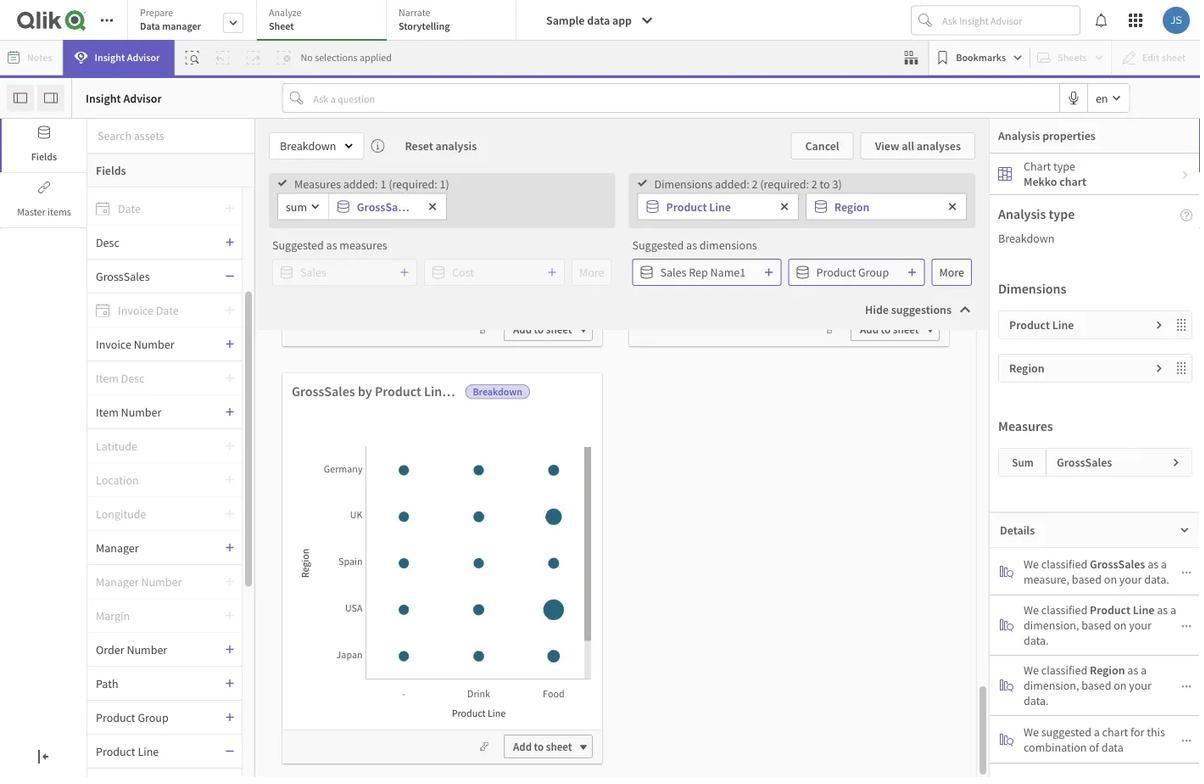 Task type: locate. For each thing, give the bounding box(es) containing it.
deselect field image
[[948, 202, 958, 212]]

this inside . save any insights you discover to this sheet.
[[415, 562, 434, 577]]

advisor
[[127, 51, 160, 64], [123, 90, 162, 106], [607, 515, 642, 529], [367, 538, 402, 552]]

your right we classified region
[[1130, 678, 1152, 693]]

chart inside the we suggested a chart for this combination of data
[[1103, 724, 1129, 739]]

analyze image
[[1000, 565, 1014, 578], [1000, 679, 1014, 692], [1000, 733, 1014, 746]]

2 vertical spatial data.
[[1024, 693, 1049, 708]]

1 horizontal spatial for
[[1131, 724, 1145, 739]]

. for data
[[413, 537, 416, 552]]

directly
[[382, 491, 419, 506]]

0 vertical spatial insight advisor
[[95, 51, 160, 64]]

classified for product
[[1042, 602, 1088, 618]]

product group
[[817, 265, 889, 280], [96, 710, 169, 725]]

analyze
[[269, 6, 302, 19]]

2 analyze image from the top
[[1000, 679, 1014, 692]]

sales
[[661, 265, 687, 280]]

manager
[[96, 540, 139, 555]]

as right we classified grosssales
[[1148, 556, 1159, 571]]

we left suggested
[[1024, 724, 1039, 739]]

data. inside "as a measure, based on your data."
[[1145, 571, 1170, 587]]

2 suggested from the left
[[633, 238, 684, 253]]

dimensions for dimensions added: 2 (required: 2 to 3)
[[655, 176, 713, 191]]

2 vertical spatial analyze image
[[1000, 733, 1014, 746]]

grosssales menu item
[[87, 260, 242, 294]]

analysis
[[999, 128, 1041, 143], [999, 205, 1047, 222]]

as a dimension, based on your data. up we classified region
[[1024, 602, 1177, 648]]

1 vertical spatial for
[[1131, 724, 1145, 739]]

added: left 1
[[343, 176, 378, 191]]

insight advisor up discover
[[332, 538, 402, 552]]

number inside "menu item"
[[134, 336, 174, 352]]

(required: right 1
[[389, 176, 438, 191]]

0 vertical spatial measures
[[294, 176, 341, 191]]

0 vertical spatial grosssales button
[[329, 194, 419, 219]]

sample data app
[[546, 13, 632, 28]]

selections
[[315, 51, 358, 64]]

product group up hide
[[817, 265, 889, 280]]

analyze image for dimension,
[[1000, 679, 1014, 692]]

items
[[48, 205, 71, 218]]

0 horizontal spatial product line
[[96, 744, 159, 759]]

on
[[1105, 571, 1118, 587], [1114, 618, 1127, 633], [1114, 678, 1127, 693]]

1 vertical spatial group
[[138, 710, 169, 725]]

discover
[[359, 562, 400, 577]]

number right the item
[[121, 404, 162, 420]]

dimension, for we classified region
[[1024, 678, 1080, 693]]

on up we suggested a chart for this combination of data button
[[1114, 678, 1127, 693]]

2 (required: from the left
[[761, 176, 809, 191]]

0 vertical spatial on
[[1105, 571, 1118, 587]]

1 dimension, from the top
[[1024, 618, 1080, 633]]

add
[[513, 322, 532, 336], [860, 322, 879, 336], [513, 740, 532, 754]]

a right we classified product line
[[1171, 602, 1177, 618]]

2
[[752, 176, 758, 191], [812, 176, 818, 191]]

suggestions
[[892, 302, 952, 317]]

1 vertical spatial dimension,
[[1024, 678, 1080, 693]]

as
[[326, 238, 337, 253], [686, 238, 697, 253], [1148, 556, 1159, 571], [1157, 602, 1168, 618], [1128, 663, 1139, 678]]

breakdown button
[[269, 132, 364, 160]]

based inside "as a measure, based on your data."
[[1072, 571, 1102, 587]]

0 vertical spatial as a dimension, based on your data.
[[1024, 602, 1177, 648]]

1 horizontal spatial product line
[[666, 199, 731, 214]]

group
[[859, 265, 889, 280], [138, 710, 169, 725]]

classified down 'measure,'
[[1042, 602, 1088, 618]]

1 vertical spatial product group button
[[87, 710, 225, 725]]

1 horizontal spatial explore
[[334, 456, 378, 473]]

you left discover
[[338, 562, 356, 577]]

. inside . any found insights can be saved to this sheet.
[[653, 514, 656, 529]]

0 vertical spatial explore
[[334, 456, 378, 473]]

your up we classified product line
[[1120, 571, 1142, 587]]

data. for we classified region
[[1024, 693, 1049, 708]]

based for grosssales
[[1072, 571, 1102, 587]]

dimension, right analyze image
[[1024, 618, 1080, 633]]

insight advisor
[[95, 51, 160, 64], [86, 90, 162, 106], [332, 538, 402, 552]]

1 vertical spatial measures
[[999, 417, 1054, 434]]

1 vertical spatial grosssales button
[[87, 269, 225, 284]]

0 horizontal spatial chart
[[1060, 174, 1087, 189]]

a right suggested
[[1094, 724, 1100, 739]]

explore up generate
[[293, 491, 330, 506]]

0 horizontal spatial suggested
[[272, 238, 324, 253]]

4 we from the top
[[1024, 724, 1039, 739]]

grosssales left by
[[292, 383, 355, 400]]

sum button
[[278, 194, 328, 219]]

. inside . save any insights you discover to this sheet.
[[413, 537, 416, 552]]

menu inside choose an option below to get started adding to this sheet... application
[[87, 188, 255, 777]]

a for we classified grosssales
[[1161, 556, 1167, 571]]

sheet
[[546, 322, 572, 336], [893, 322, 919, 336], [546, 740, 572, 754]]

as left measures on the left of the page
[[326, 238, 337, 253]]

insights inside . any found insights can be saved to this sheet.
[[547, 539, 586, 555]]

applied
[[360, 51, 392, 64]]

1 move image from the top
[[1175, 318, 1192, 332]]

order number menu item
[[87, 633, 242, 667]]

0 vertical spatial number
[[134, 336, 174, 352]]

product group button up hide
[[789, 259, 925, 286]]

grosssales up we classified product line
[[1090, 556, 1146, 571]]

reset analysis button
[[392, 132, 491, 160]]

we classified grosssales
[[1024, 556, 1146, 571]]

1 analysis from the top
[[999, 128, 1041, 143]]

2 horizontal spatial product line
[[1010, 317, 1075, 333]]

1 vertical spatial product line button
[[87, 744, 225, 759]]

as for we classified product line
[[1157, 602, 1168, 618]]

data left app
[[587, 13, 610, 28]]

group inside product group menu item
[[138, 710, 169, 725]]

1 vertical spatial move image
[[1175, 361, 1192, 375]]

sales rep name1 button
[[633, 259, 782, 286]]

2 sheet. from the left
[[585, 562, 615, 577]]

0 vertical spatial product group button
[[789, 259, 925, 286]]

2 horizontal spatial breakdown
[[999, 231, 1055, 246]]

question?
[[593, 456, 650, 473]]

0 horizontal spatial group
[[138, 710, 169, 725]]

analysis down the mekko
[[999, 205, 1047, 222]]

tab list
[[127, 0, 517, 42]]

a right we classified region
[[1141, 663, 1147, 678]]

1 horizontal spatial group
[[859, 265, 889, 280]]

ask insight advisor
[[555, 515, 642, 529]]

product line button up suggested as dimensions
[[638, 194, 771, 219]]

number inside menu item
[[121, 404, 162, 420]]

explore
[[334, 456, 378, 473], [293, 491, 330, 506]]

0 vertical spatial breakdown
[[280, 138, 336, 154]]

advisor inside dropdown button
[[127, 51, 160, 64]]

analysis up chart
[[999, 128, 1041, 143]]

sample data app button
[[536, 7, 664, 34]]

we down details
[[1024, 556, 1039, 571]]

region
[[835, 199, 870, 214], [1010, 361, 1045, 376], [477, 383, 517, 400], [1090, 663, 1126, 678]]

data left using
[[634, 491, 656, 506]]

0 vertical spatial analysis
[[999, 128, 1041, 143]]

on for product
[[1114, 618, 1127, 633]]

this inside the we suggested a chart for this combination of data
[[1147, 724, 1166, 739]]

we inside the we suggested a chart for this combination of data
[[1024, 724, 1039, 739]]

small image
[[1181, 170, 1191, 180], [1155, 320, 1165, 330], [1172, 457, 1182, 468], [1182, 621, 1192, 632]]

0 vertical spatial you
[[412, 514, 430, 529]]

measures up 'sum'
[[999, 417, 1054, 434]]

1 horizontal spatial you
[[412, 514, 430, 529]]

data. for we classified product line
[[1024, 633, 1049, 648]]

classified for region
[[1042, 663, 1088, 678]]

1 sheet. from the left
[[436, 562, 466, 577]]

1 vertical spatial breakdown
[[999, 231, 1055, 246]]

0 horizontal spatial sheet.
[[436, 562, 466, 577]]

you inside explore your data directly or let qlik generate insights for you with
[[412, 514, 430, 529]]

1 horizontal spatial 2
[[812, 176, 818, 191]]

grosssales inside grosssales menu item
[[96, 269, 150, 284]]

0 horizontal spatial grosssales button
[[87, 269, 225, 284]]

number for order number
[[127, 642, 167, 657]]

we suggested a chart for this combination of data button
[[990, 716, 1201, 763]]

hide suggestions button
[[852, 296, 983, 323]]

1 vertical spatial the
[[615, 491, 632, 506]]

dimension,
[[1024, 618, 1080, 633], [1024, 678, 1080, 693]]

number inside menu item
[[127, 642, 167, 657]]

measures up sum button
[[294, 176, 341, 191]]

data
[[140, 20, 160, 33]]

1 horizontal spatial .
[[653, 514, 656, 529]]

you left with
[[412, 514, 430, 529]]

0 vertical spatial analyze image
[[1000, 565, 1014, 578]]

0 vertical spatial move image
[[1175, 318, 1192, 332]]

manager menu item
[[87, 531, 242, 565]]

0 vertical spatial for
[[395, 514, 409, 529]]

new
[[539, 491, 560, 506]]

to inside . any found insights can be saved to this sheet.
[[654, 539, 665, 555]]

choose
[[346, 261, 410, 287]]

product group down the path button
[[96, 710, 169, 725]]

analyze image left 'measure,'
[[1000, 565, 1014, 578]]

insights left the in
[[563, 491, 601, 506]]

. left any at the bottom right
[[653, 514, 656, 529]]

0 vertical spatial based
[[1072, 571, 1102, 587]]

data.
[[1145, 571, 1170, 587], [1024, 633, 1049, 648], [1024, 693, 1049, 708]]

deselect field image down reset analysis
[[428, 202, 438, 212]]

sum
[[286, 199, 307, 214]]

0 vertical spatial dimension,
[[1024, 618, 1080, 633]]

1 classified from the top
[[1042, 556, 1088, 571]]

sheet.
[[436, 562, 466, 577], [585, 562, 615, 577]]

1 horizontal spatial measures
[[999, 417, 1054, 434]]

1 horizontal spatial sheet.
[[585, 562, 615, 577]]

number right invoice
[[134, 336, 174, 352]]

with
[[432, 514, 454, 529]]

data. up suggested
[[1024, 693, 1049, 708]]

advisor down data
[[127, 51, 160, 64]]

1 horizontal spatial breakdown
[[473, 385, 523, 398]]

1 horizontal spatial grosssales button
[[329, 194, 419, 219]]

data inside explore your data directly or let qlik generate insights for you with
[[358, 491, 380, 506]]

0 vertical spatial chart
[[1060, 174, 1087, 189]]

advisor up discover
[[367, 538, 402, 552]]

group up hide
[[859, 265, 889, 280]]

data right the of
[[1102, 739, 1124, 755]]

2 up dimensions
[[752, 176, 758, 191]]

product group button down the path button
[[87, 710, 225, 725]]

grosssales button down "measures added: 1 (required: 1)"
[[329, 194, 419, 219]]

product group inside 'button'
[[817, 265, 889, 280]]

app
[[613, 13, 632, 28]]

menu containing desc
[[87, 188, 255, 777]]

sheet. inside . any found insights can be saved to this sheet.
[[585, 562, 615, 577]]

analyze image left combination
[[1000, 733, 1014, 746]]

your for we classified grosssales
[[1120, 571, 1142, 587]]

grosssales down 1
[[357, 199, 413, 214]]

2 master items button from the left
[[2, 174, 87, 227]]

insight advisor down insight advisor dropdown button
[[86, 90, 162, 106]]

deselect field image down dimensions added: 2 (required: 2 to 3)
[[780, 202, 790, 212]]

data
[[587, 13, 610, 28], [403, 456, 429, 473], [358, 491, 380, 506], [634, 491, 656, 506], [1102, 739, 1124, 755]]

insights inside . save any insights you discover to this sheet.
[[297, 562, 335, 577]]

chart
[[1060, 174, 1087, 189], [1103, 724, 1129, 739]]

1 vertical spatial as a dimension, based on your data.
[[1024, 663, 1152, 708]]

insights down ask
[[547, 539, 586, 555]]

data. up we classified region
[[1024, 633, 1049, 648]]

2 vertical spatial on
[[1114, 678, 1127, 693]]

product line button inside menu item
[[87, 744, 225, 759]]

2 vertical spatial breakdown
[[473, 385, 523, 398]]

number
[[134, 336, 174, 352], [121, 404, 162, 420], [127, 642, 167, 657]]

type for chart
[[1054, 159, 1076, 174]]

3 classified from the top
[[1042, 663, 1088, 678]]

0 horizontal spatial product group
[[96, 710, 169, 725]]

chart inside chart type mekko chart
[[1060, 174, 1087, 189]]

product sub group menu item
[[87, 769, 242, 777]]

1 vertical spatial product group
[[96, 710, 169, 725]]

number for item number
[[121, 404, 162, 420]]

1 vertical spatial classified
[[1042, 602, 1088, 618]]

1 vertical spatial analyze image
[[1000, 679, 1014, 692]]

can
[[588, 539, 606, 555]]

based up we suggested a chart for this combination of data button
[[1082, 678, 1112, 693]]

data. for we classified grosssales
[[1145, 571, 1170, 587]]

1 (required: from the left
[[389, 176, 438, 191]]

1 added: from the left
[[343, 176, 378, 191]]

move image
[[1175, 318, 1192, 332], [1175, 361, 1192, 375]]

properties
[[1043, 128, 1096, 143]]

2 classified from the top
[[1042, 602, 1088, 618]]

3 we from the top
[[1024, 663, 1039, 678]]

started
[[608, 261, 668, 287]]

0 horizontal spatial explore
[[293, 491, 330, 506]]

suggested for suggested as dimensions
[[633, 238, 684, 253]]

in
[[604, 491, 613, 506]]

as right we classified region
[[1128, 663, 1139, 678]]

1 horizontal spatial added:
[[715, 176, 750, 191]]

analyze image for measure,
[[1000, 565, 1014, 578]]

1
[[380, 176, 386, 191]]

analysis for analysis type
[[999, 205, 1047, 222]]

tab list containing prepare
[[127, 0, 517, 42]]

0 horizontal spatial measures
[[294, 176, 341, 191]]

we classified product line
[[1024, 602, 1155, 618]]

product group button inside menu item
[[87, 710, 225, 725]]

menu
[[87, 188, 255, 777]]

0 vertical spatial product line
[[666, 199, 731, 214]]

type right chart
[[1054, 159, 1076, 174]]

fields down search assets text box
[[96, 163, 126, 178]]

1 deselect field image from the left
[[428, 202, 438, 212]]

0 vertical spatial dimensions
[[655, 176, 713, 191]]

the up 'directly'
[[381, 456, 400, 473]]

we for we classified product line
[[1024, 602, 1039, 618]]

on down "as a measure, based on your data." at the right of page
[[1114, 618, 1127, 633]]

1 vertical spatial analysis
[[999, 205, 1047, 222]]

dimensions
[[655, 176, 713, 191], [999, 280, 1067, 297]]

1 horizontal spatial suggested
[[633, 238, 684, 253]]

1 2 from the left
[[752, 176, 758, 191]]

2 added: from the left
[[715, 176, 750, 191]]

chart right the of
[[1103, 724, 1129, 739]]

1 vertical spatial data.
[[1024, 633, 1049, 648]]

any
[[445, 537, 463, 552]]

suggested down sum
[[272, 238, 324, 253]]

product group button
[[789, 259, 925, 286], [87, 710, 225, 725]]

based
[[1072, 571, 1102, 587], [1082, 618, 1112, 633], [1082, 678, 1112, 693]]

classified up we classified product line
[[1042, 556, 1088, 571]]

fields up master items
[[31, 150, 57, 163]]

hide suggestions
[[865, 302, 952, 317]]

classified for grosssales
[[1042, 556, 1088, 571]]

0 horizontal spatial (required:
[[389, 176, 438, 191]]

0 horizontal spatial .
[[413, 537, 416, 552]]

data left 'directly'
[[358, 491, 380, 506]]

group down the path button
[[138, 710, 169, 725]]

0 vertical spatial product line button
[[638, 194, 771, 219]]

1 as a dimension, based on your data. from the top
[[1024, 602, 1177, 648]]

1 we from the top
[[1024, 556, 1039, 571]]

search image
[[535, 514, 555, 529]]

0 vertical spatial type
[[1054, 159, 1076, 174]]

. left save
[[413, 537, 416, 552]]

type inside chart type mekko chart
[[1054, 159, 1076, 174]]

insight advisor inside dropdown button
[[95, 51, 160, 64]]

1 horizontal spatial chart
[[1103, 724, 1129, 739]]

1 suggested from the left
[[272, 238, 324, 253]]

as inside "as a measure, based on your data."
[[1148, 556, 1159, 571]]

move image for region
[[1175, 361, 1192, 375]]

move image for product line
[[1175, 318, 1192, 332]]

(required: for 2
[[761, 176, 809, 191]]

2 dimension, from the top
[[1024, 678, 1080, 693]]

data inside the we suggested a chart for this combination of data
[[1102, 739, 1124, 755]]

suggested as measures
[[272, 238, 388, 253]]

generate
[[308, 514, 352, 529]]

1 vertical spatial you
[[338, 562, 356, 577]]

cancel
[[806, 138, 840, 154]]

1 horizontal spatial dimensions
[[999, 280, 1067, 297]]

1 vertical spatial dimensions
[[999, 280, 1067, 297]]

0 horizontal spatial product group button
[[87, 710, 225, 725]]

dimension, up suggested
[[1024, 678, 1080, 693]]

dimensions up suggested as dimensions
[[655, 176, 713, 191]]

0 horizontal spatial dimensions
[[655, 176, 713, 191]]

type down the mekko
[[1049, 205, 1075, 222]]

1 vertical spatial .
[[413, 537, 416, 552]]

save
[[419, 537, 442, 552]]

product line button
[[638, 194, 771, 219], [87, 744, 225, 759]]

we down 'measure,'
[[1024, 602, 1039, 618]]

we
[[1024, 556, 1039, 571], [1024, 602, 1039, 618], [1024, 663, 1039, 678], [1024, 724, 1039, 739]]

0 vertical spatial classified
[[1042, 556, 1088, 571]]

grosssales button down desc button
[[87, 269, 225, 284]]

2 as a dimension, based on your data. from the top
[[1024, 663, 1152, 708]]

a inside "as a measure, based on your data."
[[1161, 556, 1167, 571]]

your inside "as a measure, based on your data."
[[1120, 571, 1142, 587]]

number up the path button
[[127, 642, 167, 657]]

analyze image down analyze image
[[1000, 679, 1014, 692]]

grosssales inside grosssales "button"
[[357, 199, 413, 214]]

item number menu item
[[87, 395, 242, 429]]

breakdown inside dropdown button
[[280, 138, 336, 154]]

analysis for analysis properties
[[999, 128, 1041, 143]]

0 vertical spatial group
[[859, 265, 889, 280]]

this right the name1
[[757, 261, 789, 287]]

based up we classified region
[[1082, 618, 1112, 633]]

small image
[[1155, 363, 1165, 374], [1180, 525, 1191, 535], [1182, 567, 1192, 578], [1182, 681, 1192, 692], [1182, 735, 1192, 746]]

0 horizontal spatial the
[[381, 456, 400, 473]]

based up we classified product line
[[1072, 571, 1102, 587]]

2 move image from the top
[[1175, 361, 1192, 375]]

sheet. down any
[[436, 562, 466, 577]]

0 horizontal spatial added:
[[343, 176, 378, 191]]

more
[[940, 265, 965, 280]]

explore inside explore your data directly or let qlik generate insights for you with
[[293, 491, 330, 506]]

for right the of
[[1131, 724, 1145, 739]]

0 horizontal spatial 2
[[752, 176, 758, 191]]

2 vertical spatial classified
[[1042, 663, 1088, 678]]

1 vertical spatial insight advisor
[[86, 90, 162, 106]]

as right we classified product line
[[1157, 602, 1168, 618]]

0 horizontal spatial deselect field image
[[428, 202, 438, 212]]

dimensions down analysis type
[[999, 280, 1067, 297]]

0 horizontal spatial you
[[338, 562, 356, 577]]

product line
[[666, 199, 731, 214], [1010, 317, 1075, 333], [96, 744, 159, 759]]

measures
[[294, 176, 341, 191], [999, 417, 1054, 434]]

0 horizontal spatial for
[[395, 514, 409, 529]]

for down 'directly'
[[395, 514, 409, 529]]

product line button up product sub group menu item
[[87, 744, 225, 759]]

1 horizontal spatial (required:
[[761, 176, 809, 191]]

grosssales down desc
[[96, 269, 150, 284]]

0 horizontal spatial breakdown
[[280, 138, 336, 154]]

as for we classified region
[[1128, 663, 1139, 678]]

2 we from the top
[[1024, 602, 1039, 618]]

we classified region
[[1024, 663, 1126, 678]]

2 vertical spatial insight advisor
[[332, 538, 402, 552]]

suggested up sales
[[633, 238, 684, 253]]

data. up we classified product line
[[1145, 571, 1170, 587]]

on inside "as a measure, based on your data."
[[1105, 571, 1118, 587]]

3 analyze image from the top
[[1000, 733, 1014, 746]]

your up generate
[[333, 491, 355, 506]]

based for product line
[[1082, 618, 1112, 633]]

as a dimension, based on your data. up suggested
[[1024, 663, 1152, 708]]

data up or at the left of page
[[403, 456, 429, 473]]

0 vertical spatial product group
[[817, 265, 889, 280]]

2 analysis from the top
[[999, 205, 1047, 222]]

1)
[[440, 176, 450, 191]]

insight advisor down data
[[95, 51, 160, 64]]

deselect field image
[[428, 202, 438, 212], [780, 202, 790, 212]]

added: up dimensions
[[715, 176, 750, 191]]

by
[[358, 383, 372, 400]]

insights down 'directly'
[[354, 514, 393, 529]]

1 master items button from the left
[[0, 174, 87, 227]]

based for region
[[1082, 678, 1112, 693]]

2 vertical spatial number
[[127, 642, 167, 657]]

your down "as a measure, based on your data." at the right of page
[[1130, 618, 1152, 633]]

advisor up the be
[[607, 515, 642, 529]]

explore up explore your data directly or let qlik generate insights for you with
[[334, 456, 378, 473]]

1 vertical spatial on
[[1114, 618, 1127, 633]]

en button
[[1089, 84, 1130, 112]]

insights inside explore your data directly or let qlik generate insights for you with
[[354, 514, 393, 529]]

2 vertical spatial product line
[[96, 744, 159, 759]]

1 analyze image from the top
[[1000, 565, 1014, 578]]

this down save
[[415, 562, 434, 577]]

2 deselect field image from the left
[[780, 202, 790, 212]]

added: for measures
[[343, 176, 378, 191]]

as a dimension, based on your data.
[[1024, 602, 1177, 648], [1024, 663, 1152, 708]]

insights
[[563, 491, 601, 506], [354, 514, 393, 529], [547, 539, 586, 555], [297, 562, 335, 577]]

details
[[1000, 523, 1035, 538]]

smart search image
[[185, 51, 199, 64]]

classified
[[1042, 556, 1088, 571], [1042, 602, 1088, 618], [1042, 663, 1088, 678]]

0 vertical spatial .
[[653, 514, 656, 529]]

a right we classified grosssales
[[1161, 556, 1167, 571]]

find
[[515, 491, 537, 506]]

1 vertical spatial number
[[121, 404, 162, 420]]

grosssales right sum button
[[1057, 455, 1113, 470]]

0 horizontal spatial product line button
[[87, 744, 225, 759]]

1 horizontal spatial deselect field image
[[780, 202, 790, 212]]

3)
[[833, 176, 842, 191]]

the right the in
[[615, 491, 632, 506]]

1 horizontal spatial product group
[[817, 265, 889, 280]]

view
[[875, 138, 900, 154]]

region inside button
[[835, 199, 870, 214]]

insights down generate
[[297, 562, 335, 577]]



Task type: vqa. For each thing, say whether or not it's contained in the screenshot.
the to the bottom
yes



Task type: describe. For each thing, give the bounding box(es) containing it.
a inside the we suggested a chart for this combination of data
[[1094, 724, 1100, 739]]

measures for measures added: 1 (required: 1)
[[294, 176, 341, 191]]

analyses
[[917, 138, 961, 154]]

a for we classified region
[[1141, 663, 1147, 678]]

choose an option below to get started adding to this sheet...
[[346, 261, 854, 287]]

hide assets image
[[14, 91, 27, 105]]

path button
[[87, 676, 225, 691]]

you inside . save any insights you discover to this sheet.
[[338, 562, 356, 577]]

invoice number
[[96, 336, 174, 352]]

reset
[[405, 138, 433, 154]]

added: for dimensions
[[715, 176, 750, 191]]

measures for measures
[[999, 417, 1054, 434]]

sum button
[[1000, 449, 1047, 476]]

desc menu item
[[87, 226, 242, 260]]

adding
[[672, 261, 731, 287]]

we suggested a chart for this combination of data
[[1024, 724, 1166, 755]]

your for we classified region
[[1130, 678, 1152, 693]]

1 horizontal spatial product line button
[[638, 194, 771, 219]]

data inside button
[[587, 13, 610, 28]]

bookmarks
[[956, 51, 1006, 64]]

path menu item
[[87, 667, 242, 701]]

insight inside dropdown button
[[95, 51, 125, 64]]

order
[[96, 642, 124, 657]]

analysis properties
[[999, 128, 1096, 143]]

product group inside menu item
[[96, 710, 169, 725]]

view all analyses button
[[861, 132, 976, 160]]

name1
[[711, 265, 746, 280]]

qlik
[[450, 491, 470, 506]]

below
[[499, 261, 551, 287]]

line inside "button"
[[710, 199, 731, 214]]

prepare data manager
[[140, 6, 201, 33]]

en
[[1096, 90, 1109, 106]]

item
[[96, 404, 119, 420]]

dimensions for dimensions
[[999, 280, 1067, 297]]

advisor down insight advisor dropdown button
[[123, 90, 162, 106]]

be
[[608, 539, 621, 555]]

grosssales button inside menu item
[[87, 269, 225, 284]]

product line menu item
[[87, 735, 242, 769]]

invoice number menu item
[[87, 328, 242, 361]]

suggested for suggested as measures
[[272, 238, 324, 253]]

as a dimension, based on your data. for product
[[1024, 602, 1177, 648]]

type for analysis
[[1049, 205, 1075, 222]]

narrate storytelling
[[399, 6, 450, 33]]

and
[[452, 383, 474, 400]]

0 vertical spatial the
[[381, 456, 400, 473]]

explore for explore the data
[[334, 456, 378, 473]]

order number button
[[87, 642, 225, 657]]

grosssales by product line and region
[[292, 383, 517, 400]]

sheet. inside . save any insights you discover to this sheet.
[[436, 562, 466, 577]]

on for grosssales
[[1105, 571, 1118, 587]]

product group menu item
[[87, 701, 242, 735]]

on for region
[[1114, 678, 1127, 693]]

analyze sheet
[[269, 6, 302, 33]]

for inside explore your data directly or let qlik generate insights for you with
[[395, 514, 409, 529]]

sheet...
[[793, 261, 854, 287]]

as up rep
[[686, 238, 697, 253]]

combination
[[1024, 739, 1087, 755]]

any
[[658, 514, 677, 529]]

measure,
[[1024, 571, 1070, 587]]

small image inside we suggested a chart for this combination of data button
[[1182, 735, 1192, 746]]

insight advisor button
[[63, 40, 174, 76]]

line inside menu item
[[138, 744, 159, 759]]

bookmarks button
[[933, 44, 1027, 71]]

john smith image
[[1163, 7, 1190, 34]]

analysis
[[436, 138, 477, 154]]

chart for a
[[1103, 724, 1129, 739]]

1 horizontal spatial the
[[615, 491, 632, 506]]

analysis type
[[999, 205, 1075, 222]]

item number
[[96, 404, 162, 420]]

as a dimension, based on your data. for region
[[1024, 663, 1152, 708]]

ask
[[555, 515, 572, 529]]

selections tool image
[[905, 51, 918, 64]]

as a measure, based on your data.
[[1024, 556, 1170, 587]]

all
[[902, 138, 915, 154]]

master
[[17, 205, 46, 218]]

of
[[1090, 739, 1100, 755]]

rep
[[689, 265, 708, 280]]

let
[[435, 491, 448, 506]]

item number button
[[87, 404, 225, 420]]

narrate
[[399, 6, 431, 19]]

Ask a question text field
[[310, 84, 1060, 112]]

as for we classified grosssales
[[1148, 556, 1159, 571]]

for inside the we suggested a chart for this combination of data
[[1131, 724, 1145, 739]]

tab list inside choose an option below to get started adding to this sheet... application
[[127, 0, 517, 42]]

or
[[422, 491, 432, 506]]

Search assets text field
[[87, 120, 255, 151]]

hide
[[865, 302, 889, 317]]

sheet
[[269, 20, 294, 33]]

chart for mekko
[[1060, 174, 1087, 189]]

invoice
[[96, 336, 131, 352]]

we for we classified region
[[1024, 663, 1039, 678]]

analyze image inside we suggested a chart for this combination of data button
[[1000, 733, 1014, 746]]

chart type mekko chart
[[1024, 159, 1087, 189]]

product line inside product line menu item
[[96, 744, 159, 759]]

marimekko image
[[999, 167, 1012, 181]]

we for we suggested a chart for this combination of data
[[1024, 724, 1039, 739]]

0 horizontal spatial fields
[[31, 150, 57, 163]]

order number
[[96, 642, 167, 657]]

explore the data
[[334, 456, 429, 473]]

your for we classified product line
[[1130, 618, 1152, 633]]

desc
[[96, 235, 119, 250]]

suggested
[[1042, 724, 1092, 739]]

a right have
[[583, 456, 590, 473]]

product line inside product line "button"
[[666, 199, 731, 214]]

view all analyses
[[875, 138, 961, 154]]

found
[[515, 539, 545, 555]]

manager
[[162, 20, 201, 33]]

to inside . save any insights you discover to this sheet.
[[402, 562, 413, 577]]

suggested as dimensions
[[633, 238, 757, 253]]

dimension, for we classified product line
[[1024, 618, 1080, 633]]

2 2 from the left
[[812, 176, 818, 191]]

analyze image
[[1000, 619, 1014, 632]]

have
[[551, 456, 580, 473]]

more button
[[932, 259, 972, 286]]

choose an option below to get started adding to this sheet... application
[[0, 0, 1201, 777]]

desc button
[[87, 235, 225, 250]]

we for we classified grosssales
[[1024, 556, 1039, 571]]

number for invoice number
[[134, 336, 174, 352]]

find new insights in the data using
[[515, 491, 686, 506]]

region button
[[807, 194, 939, 219]]

master items
[[17, 205, 71, 218]]

a for we classified product line
[[1171, 602, 1177, 618]]

1 horizontal spatial fields
[[96, 163, 126, 178]]

measures
[[340, 238, 388, 253]]

your inside explore your data directly or let qlik generate insights for you with
[[333, 491, 355, 506]]

Ask Insight Advisor text field
[[939, 7, 1080, 34]]

this inside . any found insights can be saved to this sheet.
[[667, 539, 685, 555]]

help image
[[1181, 209, 1193, 221]]

hide properties image
[[44, 91, 58, 105]]

manager button
[[87, 540, 225, 555]]

(required: for 1)
[[389, 176, 438, 191]]

sample
[[546, 13, 585, 28]]

. for question?
[[653, 514, 656, 529]]

storytelling
[[399, 20, 450, 33]]

1 horizontal spatial product group button
[[789, 259, 925, 286]]

product inside 'button'
[[817, 265, 856, 280]]

mekko
[[1024, 174, 1058, 189]]

invoice number button
[[87, 336, 225, 352]]

. save any insights you discover to this sheet.
[[297, 537, 466, 577]]

explore for explore your data directly or let qlik generate insights for you with
[[293, 491, 330, 506]]

dimensions
[[700, 238, 757, 253]]



